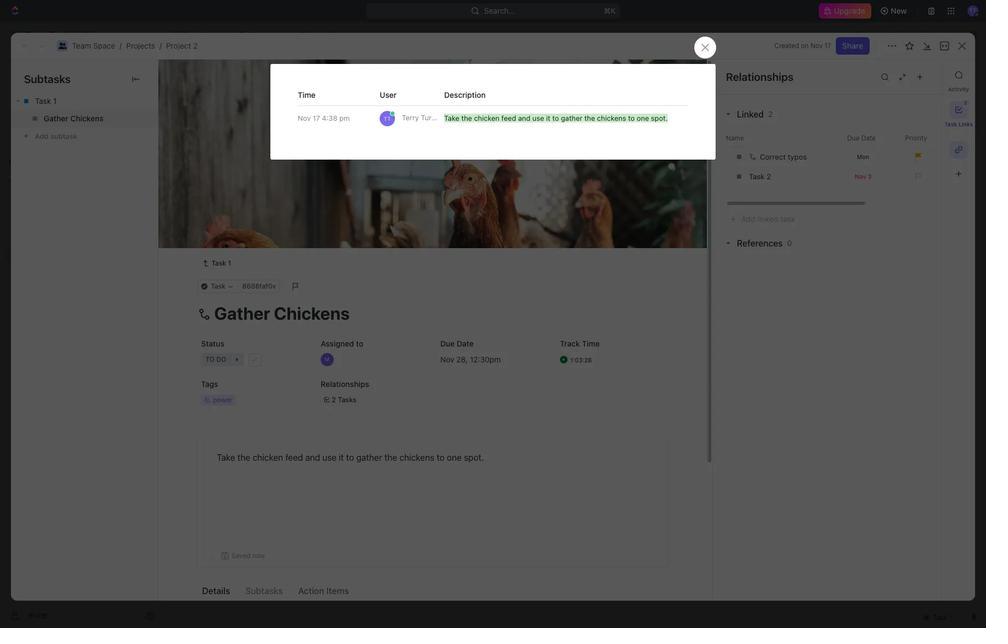 Task type: vqa. For each thing, say whether or not it's contained in the screenshot.
action
yes



Task type: locate. For each thing, give the bounding box(es) containing it.
0 vertical spatial and
[[519, 114, 531, 123]]

relationships up 'linked 2'
[[727, 70, 794, 83]]

search...
[[484, 6, 516, 15]]

table
[[332, 101, 351, 110]]

take
[[445, 114, 460, 123], [217, 453, 235, 462]]

1 vertical spatial team
[[72, 41, 91, 50]]

add task button down task 2
[[215, 226, 257, 239]]

1 vertical spatial subtasks
[[246, 586, 283, 596]]

task 1 down task 2
[[212, 259, 231, 267]]

do
[[214, 259, 224, 267]]

0 vertical spatial add
[[908, 70, 922, 79]]

subtasks down home
[[24, 73, 71, 85]]

0 vertical spatial team
[[184, 30, 203, 39]]

project
[[302, 30, 327, 39], [166, 41, 191, 50], [190, 65, 239, 83]]

and
[[519, 114, 531, 123], [306, 453, 320, 462]]

2 horizontal spatial add task
[[908, 70, 941, 79]]

0 horizontal spatial projects
[[126, 41, 155, 50]]

0 horizontal spatial team space, , element
[[10, 212, 21, 223]]

assigned
[[321, 339, 354, 348]]

terry turtle
[[400, 114, 440, 122]]

team space, , element down the spaces
[[10, 212, 21, 223]]

1 vertical spatial add task button
[[281, 152, 327, 165]]

8686faf0v button
[[238, 280, 281, 293]]

time right track
[[582, 339, 600, 348]]

0 vertical spatial chickens
[[598, 114, 627, 123]]

0 vertical spatial spot.
[[652, 114, 668, 123]]

task 1 link
[[11, 92, 158, 110], [198, 257, 236, 270]]

0 vertical spatial take the chicken feed and use it to gather the chickens to one spot.
[[445, 114, 668, 123]]

0 horizontal spatial add
[[220, 228, 234, 237]]

0 vertical spatial add task
[[908, 70, 941, 79]]

track
[[560, 339, 580, 348]]

spaces
[[9, 177, 32, 185]]

0 horizontal spatial one
[[447, 453, 462, 462]]

gather
[[44, 114, 68, 123]]

2 button
[[951, 100, 970, 119]]

description
[[445, 90, 486, 100]]

add task button down automations button
[[901, 66, 948, 84]]

team for team space / projects / project 2
[[72, 41, 91, 50]]

table link
[[330, 98, 351, 113]]

task 1 up the dashboards
[[35, 96, 57, 106]]

task 1 link down task 2
[[198, 257, 236, 270]]

‎task 2
[[750, 172, 772, 181]]

take the chicken feed and use it to gather the chickens to one spot.
[[445, 114, 668, 123], [217, 453, 484, 462]]

1 button down progress
[[245, 189, 260, 200]]

1 vertical spatial task 1 link
[[198, 257, 236, 270]]

one
[[637, 114, 650, 123], [447, 453, 462, 462]]

0 vertical spatial share
[[855, 30, 876, 39]]

17 right on
[[825, 42, 832, 50]]

subtasks down now
[[246, 586, 283, 596]]

1 horizontal spatial space
[[205, 30, 227, 39]]

gather
[[561, 114, 583, 123], [357, 453, 382, 462]]

task links
[[945, 121, 974, 127]]

0 vertical spatial time
[[298, 90, 316, 100]]

2 vertical spatial add
[[220, 228, 234, 237]]

1 horizontal spatial and
[[519, 114, 531, 123]]

add task
[[908, 70, 941, 79], [294, 154, 323, 162], [220, 228, 253, 237]]

activity
[[949, 86, 970, 92]]

0 horizontal spatial gather
[[357, 453, 382, 462]]

inbox
[[26, 75, 45, 85]]

0 horizontal spatial subtasks
[[24, 73, 71, 85]]

0 horizontal spatial add task button
[[215, 226, 257, 239]]

0 vertical spatial relationships
[[727, 70, 794, 83]]

add task down automations button
[[908, 70, 941, 79]]

team
[[184, 30, 203, 39], [72, 41, 91, 50]]

add task down 'nov 17 4:38 pm'
[[294, 154, 323, 162]]

team space
[[184, 30, 227, 39]]

1 horizontal spatial project 2
[[302, 30, 334, 39]]

‎task 2 link
[[747, 167, 834, 186]]

add task for right add task 'button'
[[908, 70, 941, 79]]

space for team space / projects / project 2
[[93, 41, 115, 50]]

8686faf0v
[[243, 282, 276, 290]]

17 left 4:38
[[313, 114, 320, 123]]

upgrade link
[[820, 3, 872, 19]]

team space, , element
[[173, 31, 182, 39], [10, 212, 21, 223]]

docs link
[[4, 90, 159, 108]]

1 vertical spatial 17
[[313, 114, 320, 123]]

team space, , element left team space
[[173, 31, 182, 39]]

task 1
[[35, 96, 57, 106], [220, 190, 243, 199], [212, 259, 231, 267]]

add task button down 'nov 17 4:38 pm'
[[281, 152, 327, 165]]

1 horizontal spatial add
[[294, 154, 306, 162]]

0 vertical spatial project 2
[[302, 30, 334, 39]]

1 horizontal spatial nov
[[811, 42, 823, 50]]

share
[[855, 30, 876, 39], [843, 41, 864, 50]]

0 vertical spatial space
[[205, 30, 227, 39]]

relationships up the 2 tasks
[[321, 379, 369, 389]]

0 horizontal spatial chickens
[[400, 453, 435, 462]]

add task down task 2
[[220, 228, 253, 237]]

1 horizontal spatial chicken
[[474, 114, 500, 123]]

time up calendar
[[298, 90, 316, 100]]

chicken
[[474, 114, 500, 123], [253, 453, 283, 462]]

it
[[547, 114, 551, 123], [339, 453, 344, 462]]

1 vertical spatial task 1
[[220, 190, 243, 199]]

board link
[[202, 98, 225, 113]]

space
[[205, 30, 227, 39], [93, 41, 115, 50]]

1 vertical spatial it
[[339, 453, 344, 462]]

1 horizontal spatial chickens
[[598, 114, 627, 123]]

2 vertical spatial add task
[[220, 228, 253, 237]]

1 horizontal spatial team space, , element
[[173, 31, 182, 39]]

1 horizontal spatial add task
[[294, 154, 323, 162]]

add down task 2
[[220, 228, 234, 237]]

1 button right task 2
[[246, 208, 261, 219]]

2 vertical spatial project
[[190, 65, 239, 83]]

0 vertical spatial project
[[302, 30, 327, 39]]

1 horizontal spatial team
[[184, 30, 203, 39]]

use
[[533, 114, 545, 123], [323, 453, 337, 462]]

0 vertical spatial gather
[[561, 114, 583, 123]]

1 vertical spatial team space, , element
[[10, 212, 21, 223]]

0 horizontal spatial team
[[72, 41, 91, 50]]

0 vertical spatial one
[[637, 114, 650, 123]]

nov down calendar
[[298, 114, 311, 123]]

task
[[924, 70, 941, 79], [35, 96, 51, 106], [945, 121, 958, 127], [308, 154, 323, 162], [220, 190, 237, 199], [220, 209, 237, 218], [236, 228, 253, 237], [212, 259, 226, 267]]

favorites button
[[4, 156, 42, 169]]

add down 'nov 17 4:38 pm'
[[294, 154, 306, 162]]

team for team space
[[184, 30, 203, 39]]

1 vertical spatial project 2
[[190, 65, 255, 83]]

1 vertical spatial chicken
[[253, 453, 283, 462]]

17
[[825, 42, 832, 50], [313, 114, 320, 123]]

1 horizontal spatial projects link
[[236, 28, 281, 42]]

1 horizontal spatial take
[[445, 114, 460, 123]]

subtasks
[[24, 73, 71, 85], [246, 586, 283, 596]]

1 horizontal spatial relationships
[[727, 70, 794, 83]]

add down automations button
[[908, 70, 922, 79]]

0 horizontal spatial take
[[217, 453, 235, 462]]

list link
[[243, 98, 259, 113]]

nov 17 4:38 pm
[[298, 114, 350, 123]]

1 vertical spatial gather
[[357, 453, 382, 462]]

projects link
[[236, 28, 281, 42], [126, 41, 155, 50]]

1 vertical spatial 1 button
[[246, 208, 261, 219]]

⌘k
[[604, 6, 616, 15]]

1 horizontal spatial one
[[637, 114, 650, 123]]

tree
[[4, 190, 159, 338]]

linked 2
[[738, 109, 773, 119]]

time
[[298, 90, 316, 100], [582, 339, 600, 348]]

1 horizontal spatial it
[[547, 114, 551, 123]]

nov right on
[[811, 42, 823, 50]]

0 horizontal spatial task 1 link
[[11, 92, 158, 110]]

nov
[[811, 42, 823, 50], [298, 114, 311, 123]]

now
[[253, 552, 265, 560]]

2 horizontal spatial add task button
[[901, 66, 948, 84]]

tree inside sidebar navigation
[[4, 190, 159, 338]]

Search tasks... text field
[[851, 124, 960, 141]]

1 vertical spatial space
[[93, 41, 115, 50]]

add task button
[[901, 66, 948, 84], [281, 152, 327, 165], [215, 226, 257, 239]]

task inside tab list
[[945, 121, 958, 127]]

1 horizontal spatial task 1 link
[[198, 257, 236, 270]]

correct
[[761, 153, 786, 161]]

new
[[892, 6, 908, 15]]

task 2
[[220, 209, 244, 218]]

1 horizontal spatial time
[[582, 339, 600, 348]]

project 2
[[302, 30, 334, 39], [190, 65, 255, 83]]

track time
[[560, 339, 600, 348]]

4:38
[[322, 114, 338, 123]]

spot.
[[652, 114, 668, 123], [464, 453, 484, 462]]

terry
[[402, 114, 419, 122]]

1 vertical spatial use
[[323, 453, 337, 462]]

0 horizontal spatial relationships
[[321, 379, 369, 389]]

0 vertical spatial add task button
[[901, 66, 948, 84]]

2
[[329, 30, 334, 39], [193, 41, 198, 50], [242, 65, 251, 83], [965, 100, 968, 106], [769, 109, 773, 119], [260, 154, 264, 162], [767, 172, 772, 181], [239, 209, 244, 218], [332, 395, 336, 404]]

0 vertical spatial 1 button
[[245, 189, 260, 200]]

home
[[26, 57, 47, 66]]

task 1 up task 2
[[220, 190, 243, 199]]

invite
[[28, 610, 47, 620]]

action items
[[298, 586, 349, 596]]

0 vertical spatial use
[[533, 114, 545, 123]]

0 vertical spatial task 1
[[35, 96, 57, 106]]

1
[[53, 96, 57, 106], [239, 190, 243, 199], [255, 190, 258, 198], [256, 209, 259, 218], [228, 259, 231, 267]]

1 vertical spatial nov
[[298, 114, 311, 123]]

dashboards link
[[4, 109, 159, 126]]

1 vertical spatial time
[[582, 339, 600, 348]]

task 1 link up 'chickens'
[[11, 92, 158, 110]]

0 vertical spatial 17
[[825, 42, 832, 50]]



Task type: describe. For each thing, give the bounding box(es) containing it.
0 horizontal spatial project 2 link
[[166, 41, 198, 50]]

2 inside button
[[965, 100, 968, 106]]

1 vertical spatial add
[[294, 154, 306, 162]]

2 vertical spatial task 1
[[212, 259, 231, 267]]

tt
[[384, 116, 391, 122]]

1 horizontal spatial gather
[[561, 114, 583, 123]]

due
[[441, 339, 455, 348]]

0 horizontal spatial project 2
[[190, 65, 255, 83]]

0 vertical spatial feed
[[502, 114, 517, 123]]

0 vertical spatial take
[[445, 114, 460, 123]]

0 vertical spatial chicken
[[474, 114, 500, 123]]

links
[[959, 121, 974, 127]]

on
[[802, 42, 809, 50]]

0 vertical spatial task 1 link
[[11, 92, 158, 110]]

1 vertical spatial add task
[[294, 154, 323, 162]]

1 vertical spatial take the chicken feed and use it to gather the chickens to one spot.
[[217, 453, 484, 462]]

action
[[298, 586, 324, 596]]

2 vertical spatial add task button
[[215, 226, 257, 239]]

1 vertical spatial spot.
[[464, 453, 484, 462]]

0 horizontal spatial chicken
[[253, 453, 283, 462]]

automations button
[[888, 27, 944, 43]]

favorites
[[9, 159, 38, 167]]

subtasks inside subtasks button
[[246, 586, 283, 596]]

pm
[[340, 114, 350, 123]]

details
[[202, 586, 230, 596]]

team space, , element inside sidebar navigation
[[10, 212, 21, 223]]

Edit task name text field
[[198, 303, 668, 324]]

team space / projects / project 2
[[72, 41, 198, 50]]

references
[[738, 238, 783, 248]]

dashboards
[[26, 113, 69, 122]]

tasks
[[338, 395, 357, 404]]

1 button for 1
[[245, 189, 260, 200]]

docs
[[26, 94, 44, 103]]

1 vertical spatial projects
[[126, 41, 155, 50]]

inbox link
[[4, 72, 159, 89]]

subtasks button
[[241, 581, 287, 601]]

created
[[775, 42, 800, 50]]

0 vertical spatial it
[[547, 114, 551, 123]]

home link
[[4, 53, 159, 71]]

1 vertical spatial take
[[217, 453, 235, 462]]

space for team space
[[205, 30, 227, 39]]

0 vertical spatial team space, , element
[[173, 31, 182, 39]]

action items button
[[294, 581, 354, 601]]

board
[[204, 101, 225, 110]]

upgrade
[[835, 6, 866, 15]]

add task for bottommost add task 'button'
[[220, 228, 253, 237]]

relationships inside task sidebar content section
[[727, 70, 794, 83]]

gather chickens
[[44, 114, 104, 123]]

status
[[201, 339, 225, 348]]

tags
[[201, 379, 218, 389]]

‎task
[[750, 172, 765, 181]]

0 horizontal spatial team space link
[[72, 41, 115, 50]]

1 horizontal spatial use
[[533, 114, 545, 123]]

task sidebar content section
[[713, 60, 987, 601]]

2 inside 'linked 2'
[[769, 109, 773, 119]]

chickens
[[70, 114, 104, 123]]

gantt
[[371, 101, 391, 110]]

typos
[[788, 153, 808, 161]]

gather chickens link
[[11, 110, 158, 127]]

0 vertical spatial projects
[[250, 30, 279, 39]]

1 button for 2
[[246, 208, 261, 219]]

turtle
[[421, 114, 440, 122]]

1 horizontal spatial 17
[[825, 42, 832, 50]]

0 horizontal spatial time
[[298, 90, 316, 100]]

user
[[380, 90, 397, 100]]

1 horizontal spatial team space link
[[170, 28, 230, 42]]

task sidebar navigation tab list
[[945, 66, 974, 183]]

in
[[203, 154, 210, 162]]

items
[[327, 586, 349, 596]]

correct typos link
[[747, 148, 834, 166]]

in progress
[[203, 154, 247, 162]]

2 tasks
[[332, 395, 357, 404]]

saved
[[232, 552, 251, 560]]

due date
[[441, 339, 474, 348]]

1 vertical spatial project
[[166, 41, 191, 50]]

progress
[[211, 154, 247, 162]]

new button
[[876, 2, 914, 20]]

correct typos
[[761, 153, 808, 161]]

0 horizontal spatial projects link
[[126, 41, 155, 50]]

0 horizontal spatial it
[[339, 453, 344, 462]]

0 vertical spatial nov
[[811, 42, 823, 50]]

linked
[[738, 109, 764, 119]]

automations
[[893, 30, 939, 39]]

list
[[246, 101, 259, 110]]

0 horizontal spatial feed
[[286, 453, 303, 462]]

0 vertical spatial subtasks
[[24, 73, 71, 85]]

2 horizontal spatial add
[[908, 70, 922, 79]]

1 horizontal spatial spot.
[[652, 114, 668, 123]]

0
[[788, 238, 793, 248]]

name
[[727, 134, 745, 142]]

1 horizontal spatial add task button
[[281, 152, 327, 165]]

created on nov 17
[[775, 42, 832, 50]]

calendar link
[[277, 98, 311, 113]]

references 0
[[738, 238, 793, 248]]

assigned to
[[321, 339, 364, 348]]

details button
[[198, 581, 235, 601]]

1 vertical spatial one
[[447, 453, 462, 462]]

0 horizontal spatial and
[[306, 453, 320, 462]]

0 horizontal spatial use
[[323, 453, 337, 462]]

1 horizontal spatial project 2 link
[[288, 28, 337, 42]]

to do
[[203, 259, 224, 267]]

sidebar navigation
[[0, 22, 163, 628]]

gantt link
[[369, 98, 391, 113]]

date
[[457, 339, 474, 348]]

user group image
[[58, 43, 66, 49]]

saved now
[[232, 552, 265, 560]]

1 vertical spatial share
[[843, 41, 864, 50]]

0 horizontal spatial 17
[[313, 114, 320, 123]]

calendar
[[279, 101, 311, 110]]



